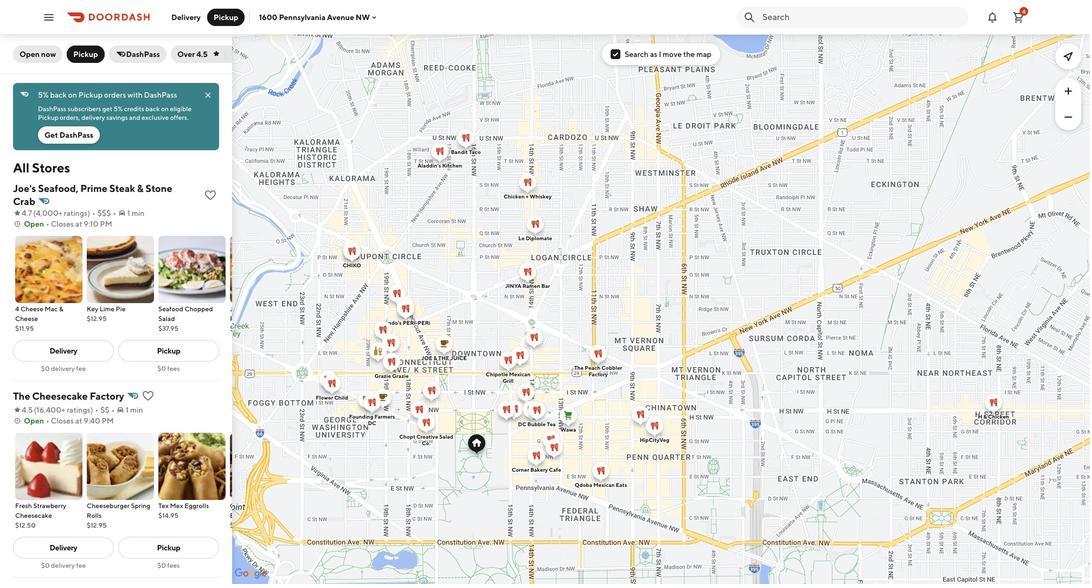 Task type: describe. For each thing, give the bounding box(es) containing it.
lime
[[100, 305, 115, 313]]

zoom out image
[[1062, 111, 1075, 124]]

$0 down $14.95 on the left bottom of the page
[[158, 562, 166, 570]]

$11.95 inside jennie's mashed potatoes $11.95
[[230, 324, 249, 333]]

mac
[[45, 305, 58, 313]]

key lime pie image
[[87, 236, 154, 303]]

seafood
[[158, 305, 183, 313]]

$0 down fresh strawberry cheesecake $12.50
[[41, 562, 50, 570]]

( 16,400+ ratings )
[[34, 406, 93, 415]]

crab
[[13, 196, 35, 207]]

$0 up the cheesecake factory
[[41, 365, 50, 373]]

pickup right delivery button
[[214, 13, 238, 21]]

at for seafood,
[[75, 220, 82, 228]]

dashpass button
[[109, 46, 167, 63]]

tex
[[158, 502, 169, 510]]

cheesecake inside oreo® dream extreme cheesecake $11.50
[[257, 512, 294, 520]]

5% back on pickup orders with dashpass
[[38, 91, 177, 99]]

extreme
[[230, 512, 256, 520]]

now
[[41, 50, 56, 59]]

1 vertical spatial cheese
[[15, 315, 38, 323]]

delivery inside dashpass subscribers get 5% credits back on eligible pickup orders, delivery savings and exclusive offers.
[[82, 113, 105, 122]]

• right the $$$
[[113, 209, 116, 218]]

$0 delivery fee for the cheesecake factory
[[41, 562, 86, 570]]

open inside button
[[20, 50, 40, 59]]

salad inside seafood chopped salad $37.95
[[158, 315, 175, 323]]

over 4.5 button
[[171, 46, 243, 63]]

$$
[[101, 406, 110, 415]]

4,000+
[[36, 209, 62, 218]]

mex
[[170, 502, 183, 510]]

dashpass down orders,
[[60, 131, 93, 139]]

$37.95
[[158, 324, 179, 333]]

eggrolls
[[185, 502, 209, 510]]

orders
[[104, 91, 126, 99]]

joe's seafood, prime steak & stone crab
[[13, 183, 172, 207]]

on inside dashpass subscribers get 5% credits back on eligible pickup orders, delivery savings and exclusive offers.
[[161, 105, 169, 113]]

9:40
[[84, 417, 100, 425]]

get dashpass button
[[38, 126, 100, 144]]

the
[[684, 50, 695, 59]]

$$$
[[98, 209, 111, 218]]

16,400+
[[37, 406, 65, 415]]

5% inside dashpass subscribers get 5% credits back on eligible pickup orders, delivery savings and exclusive offers.
[[114, 105, 123, 113]]

over
[[177, 50, 195, 59]]

fresh strawberry cheesecake image
[[15, 433, 82, 500]]

fresh strawberry cheesecake $12.50
[[15, 502, 66, 530]]

ratings for seafood,
[[64, 209, 87, 218]]

$0 delivery fee for joe's seafood, prime steak & stone crab
[[41, 365, 86, 373]]

closes for seafood,
[[51, 220, 74, 228]]

nw
[[356, 13, 370, 21]]

0 vertical spatial on
[[68, 91, 77, 99]]

search as i move the map
[[625, 50, 712, 59]]

delivery for cheesecake
[[51, 562, 75, 570]]

i
[[659, 50, 662, 59]]

jennie's mashed potatoes $11.95
[[230, 305, 280, 333]]

4.5 inside button
[[197, 50, 208, 59]]

pm for prime
[[100, 220, 112, 228]]

exclusive
[[142, 113, 169, 122]]

the cheesecake factory
[[13, 391, 124, 402]]

$14.95
[[158, 512, 179, 520]]

4 for 4
[[1023, 8, 1026, 14]]

pickup link for joe's seafood, prime steak & stone crab
[[118, 340, 219, 362]]

delivery link for seafood,
[[13, 340, 114, 362]]

with
[[128, 91, 143, 99]]

orders,
[[60, 113, 80, 122]]

open • closes at 9:10 pm
[[24, 220, 112, 228]]

over 4.5
[[177, 50, 208, 59]]

pie
[[116, 305, 126, 313]]

fresh
[[15, 502, 32, 510]]

get
[[44, 131, 58, 139]]

eligible
[[170, 105, 192, 113]]

delivery button
[[165, 8, 207, 26]]

oreo®
[[230, 502, 251, 510]]

9:10
[[84, 220, 98, 228]]

back inside dashpass subscribers get 5% credits back on eligible pickup orders, delivery savings and exclusive offers.
[[146, 105, 160, 113]]

1 for prime
[[127, 209, 130, 218]]

• down 16,400+
[[46, 417, 49, 425]]

• $$$
[[92, 209, 111, 218]]

0 vertical spatial cheese
[[21, 305, 43, 313]]

pickup down $37.95
[[157, 347, 180, 355]]

all stores
[[13, 160, 70, 175]]

potatoes
[[230, 315, 257, 323]]

move
[[663, 50, 682, 59]]

& inside joe's seafood, prime steak & stone crab
[[137, 183, 144, 194]]

seafood chopped salad $37.95
[[158, 305, 213, 333]]

key lime pie $12.95
[[87, 305, 126, 323]]

ratings for cheesecake
[[67, 406, 90, 415]]

delivery for seafood,
[[51, 365, 75, 373]]

1 for factory
[[126, 406, 129, 415]]

pickup up subscribers
[[79, 91, 103, 99]]

strawberry
[[33, 502, 66, 510]]

& inside 4 cheese mac & cheese $11.95
[[59, 305, 63, 313]]

open now button
[[13, 46, 63, 63]]

zoom in image
[[1062, 85, 1075, 98]]

cheeseburger
[[87, 502, 130, 510]]

dream
[[253, 502, 273, 510]]

offers.
[[170, 113, 189, 122]]

open • closes at 9:40 pm
[[24, 417, 114, 425]]

rolls
[[87, 512, 102, 520]]

as
[[650, 50, 658, 59]]

credits
[[124, 105, 144, 113]]

0 vertical spatial back
[[50, 91, 67, 99]]

$11.50
[[230, 521, 249, 530]]

savings
[[106, 113, 128, 122]]

1 min for factory
[[126, 406, 143, 415]]

recenter the map image
[[1062, 50, 1075, 63]]

cheesecake inside fresh strawberry cheesecake $12.50
[[15, 512, 52, 520]]

• $$
[[95, 406, 110, 415]]

tex mex eggrolls $14.95
[[158, 502, 209, 520]]

1600 pennsylvania avenue nw
[[259, 13, 370, 21]]

search
[[625, 50, 649, 59]]

prime
[[80, 183, 107, 194]]

seafood,
[[38, 183, 78, 194]]

steak
[[109, 183, 135, 194]]

open now
[[20, 50, 56, 59]]

0 vertical spatial pickup button
[[207, 8, 245, 26]]



Task type: vqa. For each thing, say whether or not it's contained in the screenshot.


Task type: locate. For each thing, give the bounding box(es) containing it.
Store search: begin typing to search for stores available on DoorDash text field
[[763, 11, 963, 23]]

$12.95 down rolls
[[87, 521, 107, 530]]

open for the
[[24, 417, 44, 425]]

1 $0 fees from the top
[[158, 365, 180, 373]]

back up orders,
[[50, 91, 67, 99]]

( 4,000+ ratings )
[[33, 209, 90, 218]]

0 horizontal spatial 4
[[15, 305, 19, 313]]

$0 fees
[[158, 365, 180, 373], [158, 562, 180, 570]]

stores
[[32, 160, 70, 175]]

pickup up get
[[38, 113, 59, 122]]

wawa
[[561, 426, 576, 433], [561, 426, 576, 433]]

2 at from the top
[[75, 417, 82, 425]]

1 vertical spatial back
[[146, 105, 160, 113]]

ratings up open • closes at 9:40 pm
[[67, 406, 90, 415]]

fees for the cheesecake factory
[[167, 562, 180, 570]]

1 horizontal spatial pickup button
[[207, 8, 245, 26]]

1 vertical spatial pickup button
[[67, 46, 104, 63]]

1 fee from the top
[[76, 365, 86, 373]]

1 min down click to add this store to your saved list image
[[126, 406, 143, 415]]

corner bakery cafe
[[512, 466, 561, 473], [512, 466, 561, 473]]

) for prime
[[87, 209, 90, 218]]

0 horizontal spatial pickup button
[[67, 46, 104, 63]]

0 horizontal spatial back
[[50, 91, 67, 99]]

) up the 9:10
[[87, 209, 90, 218]]

mexican
[[509, 371, 531, 377], [509, 371, 531, 377], [594, 482, 615, 488], [594, 482, 615, 488]]

2 fee from the top
[[76, 562, 86, 570]]

pm down $$
[[102, 417, 114, 425]]

1 vertical spatial 4
[[15, 305, 19, 313]]

notification bell image
[[986, 11, 1000, 24]]

5% up the savings
[[114, 105, 123, 113]]

1 vertical spatial ratings
[[67, 406, 90, 415]]

open menu image
[[42, 11, 55, 24]]

fees
[[167, 365, 180, 373], [167, 562, 180, 570]]

open for joe's
[[24, 220, 44, 228]]

1 vertical spatial )
[[90, 406, 93, 415]]

pickup link down $14.95 on the left bottom of the page
[[118, 537, 219, 559]]

peri-
[[403, 319, 418, 326], [403, 319, 418, 326]]

( for cheesecake
[[34, 406, 37, 415]]

0 vertical spatial 1 min
[[127, 209, 145, 218]]

1 vertical spatial 1
[[126, 406, 129, 415]]

$0 fees down $37.95
[[158, 365, 180, 373]]

delivery
[[171, 13, 201, 21], [50, 347, 77, 355], [50, 544, 77, 552]]

0 vertical spatial 4
[[1023, 8, 1026, 14]]

min for the cheesecake factory
[[130, 406, 143, 415]]

1 horizontal spatial on
[[161, 105, 169, 113]]

jennie's
[[230, 305, 255, 313]]

open down average rating of 4.5 out of 5 element
[[24, 417, 44, 425]]

at left 9:40
[[75, 417, 82, 425]]

$12.95 inside "key lime pie $12.95"
[[87, 315, 107, 323]]

at for cheesecake
[[75, 417, 82, 425]]

average rating of 4.7 out of 5 element
[[13, 208, 32, 219]]

min down steak
[[132, 209, 145, 218]]

the
[[438, 355, 450, 361], [438, 355, 450, 361]]

4 cheese mac & cheese image
[[15, 236, 82, 303]]

qdoba
[[575, 482, 593, 488], [575, 482, 593, 488]]

4.7
[[22, 209, 32, 218]]

click to add this store to your saved list image
[[141, 390, 154, 403]]

the
[[574, 364, 584, 371], [574, 364, 584, 371], [13, 391, 30, 402]]

9 items, open order cart image
[[1013, 11, 1026, 24]]

0 vertical spatial delivery
[[171, 13, 201, 21]]

1 horizontal spatial $11.95
[[230, 324, 249, 333]]

chopt
[[400, 433, 416, 440], [400, 433, 416, 440]]

0 vertical spatial $0 delivery fee
[[41, 365, 86, 373]]

oreo® dream extreme cheesecake $11.50
[[230, 502, 294, 530]]

ramen
[[523, 282, 541, 289], [523, 282, 541, 289]]

back up 'exclusive'
[[146, 105, 160, 113]]

0 vertical spatial 4.5
[[197, 50, 208, 59]]

pm down the $$$
[[100, 220, 112, 228]]

2 $0 fees from the top
[[158, 562, 180, 570]]

4 inside 4 cheese mac & cheese $11.95
[[15, 305, 19, 313]]

•
[[92, 209, 95, 218], [113, 209, 116, 218], [46, 220, 49, 228], [95, 406, 98, 415], [112, 406, 115, 415], [46, 417, 49, 425]]

4 for 4 cheese mac & cheese $11.95
[[15, 305, 19, 313]]

0 vertical spatial 1
[[127, 209, 130, 218]]

closes for cheesecake
[[51, 417, 74, 425]]

dc bubble tea
[[518, 421, 556, 427], [518, 421, 556, 427]]

pickup button up over 4.5 button
[[207, 8, 245, 26]]

2 closes from the top
[[51, 417, 74, 425]]

whiskey
[[530, 193, 552, 199], [530, 193, 552, 199]]

seafood chopped salad image
[[158, 236, 226, 303]]

pickup
[[214, 13, 238, 21], [73, 50, 98, 59], [79, 91, 103, 99], [38, 113, 59, 122], [157, 347, 180, 355], [157, 544, 180, 552]]

joe's
[[13, 183, 36, 194]]

open left 'now'
[[20, 50, 40, 59]]

1 horizontal spatial 4
[[1023, 8, 1026, 14]]

pickup link down $37.95
[[118, 340, 219, 362]]

closes down ( 4,000+ ratings )
[[51, 220, 74, 228]]

delivery down fresh strawberry cheesecake $12.50
[[50, 544, 77, 552]]

• left the $$$
[[92, 209, 95, 218]]

dashpass
[[126, 50, 160, 59], [144, 91, 177, 99], [38, 105, 66, 113], [60, 131, 93, 139]]

spring
[[131, 502, 151, 510]]

pickup button right 'now'
[[67, 46, 104, 63]]

grill
[[503, 377, 514, 384], [503, 377, 514, 384]]

0 vertical spatial 5%
[[38, 91, 49, 99]]

dashpass up with
[[126, 50, 160, 59]]

2 vertical spatial open
[[24, 417, 44, 425]]

map region
[[201, 4, 1091, 584]]

2 vertical spatial delivery
[[51, 562, 75, 570]]

1 at from the top
[[75, 220, 82, 228]]

cheesecake
[[32, 391, 88, 402], [15, 512, 52, 520], [257, 512, 294, 520]]

2 $11.95 from the left
[[230, 324, 249, 333]]

bar
[[542, 282, 550, 289], [542, 282, 550, 289]]

map
[[697, 50, 712, 59]]

4 left "mac"
[[15, 305, 19, 313]]

the peach cobbler factory
[[574, 364, 623, 377], [574, 364, 623, 377]]

fee
[[76, 365, 86, 373], [76, 562, 86, 570]]

1 $0 delivery fee from the top
[[41, 365, 86, 373]]

delivery link down fresh strawberry cheesecake $12.50
[[13, 537, 114, 559]]

$0
[[41, 365, 50, 373], [158, 365, 166, 373], [41, 562, 50, 570], [158, 562, 166, 570]]

delivery link for cheesecake
[[13, 537, 114, 559]]

5% up get
[[38, 91, 49, 99]]

1 vertical spatial delivery
[[50, 347, 77, 355]]

0 vertical spatial )
[[87, 209, 90, 218]]

fee for seafood,
[[76, 365, 86, 373]]

chopped
[[185, 305, 213, 313]]

pickup link
[[118, 340, 219, 362], [118, 537, 219, 559]]

get
[[102, 105, 112, 113]]

pickup down $14.95 on the left bottom of the page
[[157, 544, 180, 552]]

4 right notification bell icon on the right top of page
[[1023, 8, 1026, 14]]

1 vertical spatial delivery
[[51, 365, 75, 373]]

0 horizontal spatial $11.95
[[15, 324, 34, 333]]

0 vertical spatial fees
[[167, 365, 180, 373]]

$12.95 down 'key'
[[87, 315, 107, 323]]

cheese down the 4 cheese mac & cheese image
[[15, 315, 38, 323]]

4
[[1023, 8, 1026, 14], [15, 305, 19, 313]]

pm for factory
[[102, 417, 114, 425]]

cheese left "mac"
[[21, 305, 43, 313]]

min down click to add this store to your saved list image
[[130, 406, 143, 415]]

5%
[[38, 91, 49, 99], [114, 105, 123, 113]]

fees down $14.95 on the left bottom of the page
[[167, 562, 180, 570]]

0 horizontal spatial )
[[87, 209, 90, 218]]

Search as I move the map checkbox
[[611, 49, 621, 59]]

open down 4.7
[[24, 220, 44, 228]]

1 vertical spatial pickup link
[[118, 537, 219, 559]]

min for joe's seafood, prime steak & stone crab
[[132, 209, 145, 218]]

1 pickup link from the top
[[118, 340, 219, 362]]

4 inside button
[[1023, 8, 1026, 14]]

fee for cheesecake
[[76, 562, 86, 570]]

delivery
[[82, 113, 105, 122], [51, 365, 75, 373], [51, 562, 75, 570]]

cheesecake down dream
[[257, 512, 294, 520]]

back
[[50, 91, 67, 99], [146, 105, 160, 113]]

1 vertical spatial $0 fees
[[158, 562, 180, 570]]

kitchen
[[442, 162, 462, 168], [442, 162, 462, 168]]

$0 fees down $14.95 on the left bottom of the page
[[158, 562, 180, 570]]

on up 'exclusive'
[[161, 105, 169, 113]]

at left the 9:10
[[75, 220, 82, 228]]

4 button
[[1008, 6, 1030, 28]]

$11.95 inside 4 cheese mac & cheese $11.95
[[15, 324, 34, 333]]

pickup link for the cheesecake factory
[[118, 537, 219, 559]]

on up subscribers
[[68, 91, 77, 99]]

(
[[33, 209, 36, 218], [34, 406, 37, 415]]

powered by google image
[[235, 569, 267, 580]]

joe
[[422, 355, 433, 361], [422, 355, 433, 361]]

1 vertical spatial closes
[[51, 417, 74, 425]]

ratings
[[64, 209, 87, 218], [67, 406, 90, 415]]

0 horizontal spatial 5%
[[38, 91, 49, 99]]

get dashpass
[[44, 131, 93, 139]]

1 vertical spatial 5%
[[114, 105, 123, 113]]

avenue
[[327, 13, 354, 21]]

open
[[20, 50, 40, 59], [24, 220, 44, 228], [24, 417, 44, 425]]

subscribers
[[68, 105, 101, 113]]

1 closes from the top
[[51, 220, 74, 228]]

fees down $37.95
[[167, 365, 180, 373]]

0 horizontal spatial on
[[68, 91, 77, 99]]

0 vertical spatial fee
[[76, 365, 86, 373]]

) left • $$
[[90, 406, 93, 415]]

cheeseburger spring rolls $12.95
[[87, 502, 151, 530]]

1 vertical spatial 1 min
[[126, 406, 143, 415]]

1 $11.95 from the left
[[15, 324, 34, 333]]

key
[[87, 305, 98, 313]]

0 vertical spatial $12.95
[[87, 315, 107, 323]]

delivery for the cheesecake factory
[[50, 544, 77, 552]]

delivery for joe's seafood, prime steak & stone crab
[[50, 347, 77, 355]]

4.5 left 16,400+
[[22, 406, 33, 415]]

cheesecake up $12.50
[[15, 512, 52, 520]]

0 vertical spatial delivery link
[[13, 340, 114, 362]]

dashpass subscribers get 5% credits back on eligible pickup orders, delivery savings and exclusive offers.
[[38, 105, 193, 122]]

$0 down $37.95
[[158, 365, 166, 373]]

$12.95 for factory
[[87, 521, 107, 530]]

• right $$
[[112, 406, 115, 415]]

• left $$
[[95, 406, 98, 415]]

chopt creative salad co.
[[400, 433, 453, 446], [400, 433, 453, 446]]

delivery down 4 cheese mac & cheese $11.95
[[50, 347, 77, 355]]

• down 4,000+
[[46, 220, 49, 228]]

( right average rating of 4.5 out of 5 element
[[34, 406, 37, 415]]

1 vertical spatial delivery link
[[13, 537, 114, 559]]

$12.50
[[15, 521, 36, 530]]

)
[[87, 209, 90, 218], [90, 406, 93, 415]]

$0 fees for the cheesecake factory
[[158, 562, 180, 570]]

1 right $$
[[126, 406, 129, 415]]

1 horizontal spatial 5%
[[114, 105, 123, 113]]

$0 fees for joe's seafood, prime steak & stone crab
[[158, 365, 180, 373]]

0 vertical spatial min
[[132, 209, 145, 218]]

1 vertical spatial on
[[161, 105, 169, 113]]

1 vertical spatial min
[[130, 406, 143, 415]]

2 $0 delivery fee from the top
[[41, 562, 86, 570]]

4.5 right over
[[197, 50, 208, 59]]

nando's peri-peri
[[381, 319, 431, 326], [381, 319, 431, 326]]

juice
[[451, 355, 467, 361], [451, 355, 467, 361]]

jinya ramen bar
[[506, 282, 550, 289], [506, 282, 550, 289]]

2 pickup link from the top
[[118, 537, 219, 559]]

2 delivery link from the top
[[13, 537, 114, 559]]

1 horizontal spatial back
[[146, 105, 160, 113]]

1600
[[259, 13, 278, 21]]

grazie grazie
[[375, 373, 409, 379], [375, 373, 409, 379]]

( for seafood,
[[33, 209, 36, 218]]

2 $12.95 from the top
[[87, 521, 107, 530]]

0 vertical spatial open
[[20, 50, 40, 59]]

dashpass up orders,
[[38, 105, 66, 113]]

4 cheese mac & cheese $11.95
[[15, 305, 63, 333]]

1 min down steak
[[127, 209, 145, 218]]

fees for joe's seafood, prime steak & stone crab
[[167, 365, 180, 373]]

closes down ( 16,400+ ratings )
[[51, 417, 74, 425]]

taco
[[469, 148, 481, 155], [469, 148, 481, 155]]

1 min
[[127, 209, 145, 218], [126, 406, 143, 415]]

all
[[13, 160, 29, 175]]

( right 4.7
[[33, 209, 36, 218]]

1 min for prime
[[127, 209, 145, 218]]

$12.95 inside cheeseburger spring rolls $12.95
[[87, 521, 107, 530]]

factory
[[589, 371, 608, 377], [589, 371, 608, 377], [90, 391, 124, 402]]

flower
[[316, 394, 333, 401], [316, 394, 333, 401]]

0 vertical spatial $0 fees
[[158, 365, 180, 373]]

average rating of 4.5 out of 5 element
[[13, 405, 33, 416]]

2 vertical spatial delivery
[[50, 544, 77, 552]]

pickup inside dashpass subscribers get 5% credits back on eligible pickup orders, delivery savings and exclusive offers.
[[38, 113, 59, 122]]

delivery link down 4 cheese mac & cheese $11.95
[[13, 340, 114, 362]]

1 vertical spatial (
[[34, 406, 37, 415]]

and
[[129, 113, 140, 122]]

delivery inside button
[[171, 13, 201, 21]]

dashpass inside dashpass subscribers get 5% credits back on eligible pickup orders, delivery savings and exclusive offers.
[[38, 105, 66, 113]]

cheeseburger spring rolls image
[[87, 433, 154, 500]]

ratings up open • closes at 9:10 pm
[[64, 209, 87, 218]]

1 vertical spatial pm
[[102, 417, 114, 425]]

hipcityveg
[[640, 437, 670, 443], [640, 437, 670, 443]]

1 vertical spatial at
[[75, 417, 82, 425]]

cheesecake up ( 16,400+ ratings )
[[32, 391, 88, 402]]

1 vertical spatial 4.5
[[22, 406, 33, 415]]

click to add this store to your saved list image
[[204, 189, 217, 202]]

0 vertical spatial at
[[75, 220, 82, 228]]

stone
[[146, 183, 172, 194]]

1 vertical spatial open
[[24, 220, 44, 228]]

pennsylvania
[[279, 13, 326, 21]]

founding farmers dc
[[349, 413, 395, 426], [349, 413, 395, 426]]

0 vertical spatial ratings
[[64, 209, 87, 218]]

$12.95 for prime
[[87, 315, 107, 323]]

min
[[132, 209, 145, 218], [130, 406, 143, 415]]

peach
[[585, 364, 601, 371], [585, 364, 601, 371]]

1 horizontal spatial 4.5
[[197, 50, 208, 59]]

1600 pennsylvania avenue nw button
[[259, 13, 379, 21]]

0 vertical spatial pickup link
[[118, 340, 219, 362]]

0 vertical spatial pm
[[100, 220, 112, 228]]

delivery up over
[[171, 13, 201, 21]]

mashed
[[256, 305, 280, 313]]

dashpass up 'exclusive'
[[144, 91, 177, 99]]

1 $12.95 from the top
[[87, 315, 107, 323]]

2 fees from the top
[[167, 562, 180, 570]]

) for factory
[[90, 406, 93, 415]]

salad
[[158, 315, 175, 323], [440, 433, 453, 440], [440, 433, 453, 440]]

1 vertical spatial fees
[[167, 562, 180, 570]]

1 delivery link from the top
[[13, 340, 114, 362]]

pm
[[100, 220, 112, 228], [102, 417, 114, 425]]

0 vertical spatial closes
[[51, 220, 74, 228]]

pickup right 'now'
[[73, 50, 98, 59]]

1
[[127, 209, 130, 218], [126, 406, 129, 415]]

1 vertical spatial fee
[[76, 562, 86, 570]]

dc
[[368, 420, 376, 426], [368, 420, 376, 426], [518, 421, 527, 427], [518, 421, 527, 427]]

tex mex eggrolls image
[[158, 433, 226, 500]]

0 horizontal spatial 4.5
[[22, 406, 33, 415]]

1 vertical spatial $0 delivery fee
[[41, 562, 86, 570]]

1 fees from the top
[[167, 365, 180, 373]]

1 right the $$$
[[127, 209, 130, 218]]

1 vertical spatial $12.95
[[87, 521, 107, 530]]

0 vertical spatial delivery
[[82, 113, 105, 122]]

1 horizontal spatial )
[[90, 406, 93, 415]]

0 vertical spatial (
[[33, 209, 36, 218]]

aladdin's kitchen
[[418, 162, 462, 168], [418, 162, 462, 168]]



